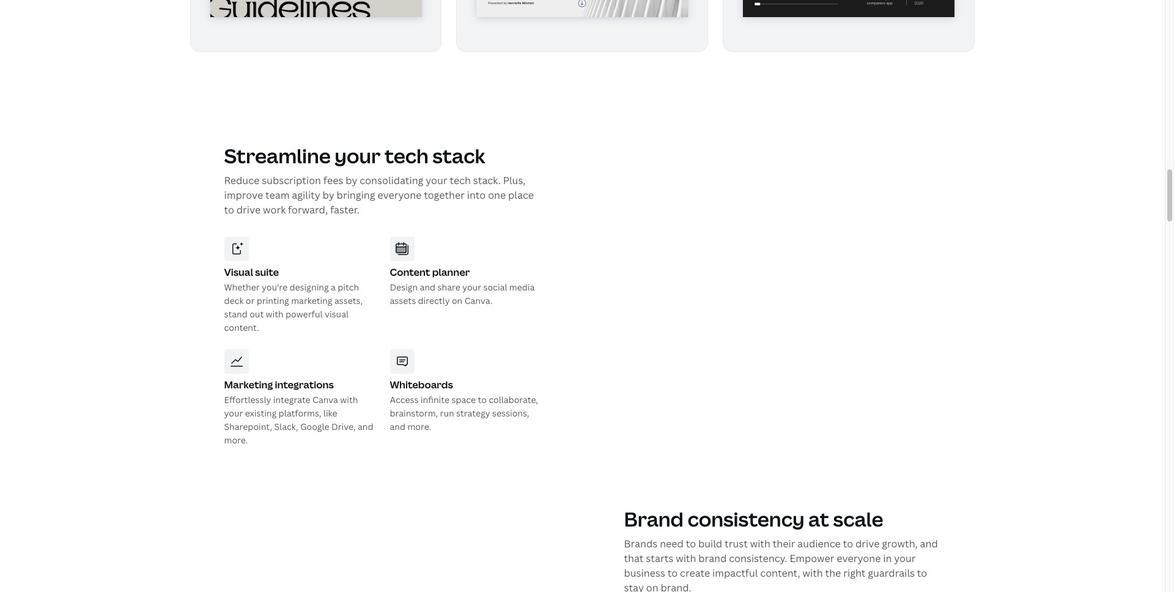 Task type: vqa. For each thing, say whether or not it's contained in the screenshot.


Task type: describe. For each thing, give the bounding box(es) containing it.
canva
[[313, 394, 338, 406]]

together
[[424, 189, 465, 202]]

share
[[438, 282, 460, 293]]

a
[[331, 282, 336, 293]]

drive inside streamline your tech stack reduce subscription fees by consolidating your tech stack. plus, improve team agility by bringing everyone together into one place to drive work forward, faster.
[[237, 203, 261, 217]]

fees
[[323, 174, 343, 187]]

your up the together
[[426, 174, 447, 187]]

into
[[467, 189, 486, 202]]

planner
[[432, 266, 470, 279]]

improve
[[224, 189, 263, 202]]

to up "brand."
[[668, 567, 678, 580]]

forward,
[[288, 203, 328, 217]]

stack.
[[473, 174, 501, 187]]

marketing
[[291, 295, 332, 307]]

content,
[[760, 567, 800, 580]]

at
[[809, 506, 829, 532]]

to right guardrails
[[917, 567, 927, 580]]

drive,
[[332, 421, 356, 433]]

assets
[[390, 295, 416, 307]]

brand
[[699, 552, 727, 565]]

place
[[508, 189, 534, 202]]

run
[[440, 408, 454, 419]]

​and
[[358, 421, 373, 433]]

design and share your social media assets directly on canva.
[[390, 282, 535, 307]]

platforms,
[[279, 408, 321, 419]]

your inside design and share your social media assets directly on canva.
[[463, 282, 481, 293]]

visual suite whether you're designing a pitch deck or printing marketing assets, stand out with powerful visual content.
[[224, 266, 363, 334]]

media
[[509, 282, 535, 293]]

like
[[323, 408, 337, 419]]

content planner
[[390, 266, 470, 279]]

neutral & elegant brand guidelines product portfolio presentation image
[[210, 0, 422, 17]]

brand
[[624, 506, 684, 532]]

your inside brand consistency at scale brands need to build trust with their audience to drive growth, and that starts with brand consistency. empower everyone in your business to create impactful content, with the right guardrails to stay on brand.
[[894, 552, 916, 565]]

stack
[[433, 143, 485, 169]]

drive inside brand consistency at scale brands need to build trust with their audience to drive growth, and that starts with brand consistency. empower everyone in your business to create impactful content, with the right guardrails to stay on brand.
[[856, 537, 880, 551]]

audience
[[798, 537, 841, 551]]

brand.
[[661, 581, 692, 592]]

white and blue modern professional corporate brand guidelines presentation image
[[477, 0, 688, 17]]

slack,
[[274, 421, 298, 433]]

consistency
[[688, 506, 805, 532]]

marketing
[[224, 378, 273, 392]]

printing
[[257, 295, 289, 307]]

bringing
[[337, 189, 375, 202]]

infinite
[[421, 394, 450, 406]]

consistency.
[[729, 552, 788, 565]]

brainstorm,
[[390, 408, 438, 419]]

guardrails
[[868, 567, 915, 580]]

brand consistency at scale brands need to build trust with their audience to drive growth, and that starts with brand consistency. empower everyone in your business to create impactful content, with the right guardrails to stay on brand.
[[624, 506, 938, 592]]

with inside visual suite whether you're designing a pitch deck or printing marketing assets, stand out with powerful visual content.
[[266, 309, 284, 320]]

plus,
[[503, 174, 526, 187]]

suite
[[255, 266, 279, 279]]

canva.
[[465, 295, 493, 307]]

more. inside whiteboards access infinite space to collaborate, brainstorm, run strategy sessions, and more.
[[408, 421, 431, 433]]

on inside design and share your social media assets directly on canva.
[[452, 295, 463, 307]]

with inside the marketing integrations effortlessly integrate canva with ​ your existing platforms, like sharepoint, slack, google drive, ​and more.
[[340, 394, 358, 406]]

and inside whiteboards access infinite space to collaborate, brainstorm, run strategy sessions, and more.
[[390, 421, 406, 433]]

with down empower
[[803, 567, 823, 580]]

reduce
[[224, 174, 260, 187]]

more. inside the marketing integrations effortlessly integrate canva with ​ your existing platforms, like sharepoint, slack, google drive, ​and more.
[[224, 435, 248, 446]]

access
[[390, 394, 419, 406]]

everyone inside brand consistency at scale brands need to build trust with their audience to drive growth, and that starts with brand consistency. empower everyone in your business to create impactful content, with the right guardrails to stay on brand.
[[837, 552, 881, 565]]

1 horizontal spatial tech
[[450, 174, 471, 187]]

whiteboards
[[390, 378, 453, 392]]

you're
[[262, 282, 288, 293]]

existing
[[245, 408, 277, 419]]

subscription
[[262, 174, 321, 187]]

team
[[265, 189, 290, 202]]

stay
[[624, 581, 644, 592]]

scale
[[833, 506, 884, 532]]

the
[[826, 567, 841, 580]]

brands
[[624, 537, 658, 551]]

effortlessly
[[224, 394, 271, 406]]

out
[[250, 309, 264, 320]]

sessions,
[[492, 408, 529, 419]]

content
[[390, 266, 430, 279]]

their
[[773, 537, 795, 551]]

whether
[[224, 282, 260, 293]]

directly
[[418, 295, 450, 307]]



Task type: locate. For each thing, give the bounding box(es) containing it.
1 vertical spatial and
[[390, 421, 406, 433]]

1 horizontal spatial more.
[[408, 421, 431, 433]]

build
[[698, 537, 722, 551]]

1 vertical spatial on
[[646, 581, 659, 592]]

one
[[488, 189, 506, 202]]

more. down "sharepoint,"
[[224, 435, 248, 446]]

your down growth,
[[894, 552, 916, 565]]

with
[[266, 309, 284, 320], [340, 394, 358, 406], [750, 537, 771, 551], [676, 552, 696, 565], [803, 567, 823, 580]]

with up create
[[676, 552, 696, 565]]

1 horizontal spatial and
[[420, 282, 436, 293]]

tech up consolidating
[[385, 143, 429, 169]]

pitch
[[338, 282, 359, 293]]

0 vertical spatial on
[[452, 295, 463, 307]]

1 vertical spatial by
[[323, 189, 334, 202]]

deck
[[224, 295, 244, 307]]

0 horizontal spatial everyone
[[378, 189, 422, 202]]

to right need
[[686, 537, 696, 551]]

social
[[483, 282, 507, 293]]

0 vertical spatial more.
[[408, 421, 431, 433]]

0 vertical spatial drive
[[237, 203, 261, 217]]

growth,
[[882, 537, 918, 551]]

drive down scale
[[856, 537, 880, 551]]

need
[[660, 537, 684, 551]]

visual
[[224, 266, 253, 279]]

1 vertical spatial more.
[[224, 435, 248, 446]]

1 vertical spatial tech
[[450, 174, 471, 187]]

0 horizontal spatial by
[[323, 189, 334, 202]]

​
[[360, 394, 360, 406]]

right
[[844, 567, 866, 580]]

designing
[[290, 282, 329, 293]]

powerful
[[286, 309, 323, 320]]

impactful
[[713, 567, 758, 580]]

that
[[624, 552, 644, 565]]

tech
[[385, 143, 429, 169], [450, 174, 471, 187]]

visual
[[325, 309, 349, 320]]

tech up the together
[[450, 174, 471, 187]]

black and white simple fitness mobile app brand guidelines presentation image
[[743, 0, 955, 17]]

empower
[[790, 552, 835, 565]]

to down improve
[[224, 203, 234, 217]]

1 vertical spatial everyone
[[837, 552, 881, 565]]

0 vertical spatial by
[[346, 174, 357, 187]]

your inside the marketing integrations effortlessly integrate canva with ​ your existing platforms, like sharepoint, slack, google drive, ​and more.
[[224, 408, 243, 419]]

strategy
[[456, 408, 490, 419]]

1 horizontal spatial everyone
[[837, 552, 881, 565]]

design
[[390, 282, 418, 293]]

to inside whiteboards access infinite space to collaborate, brainstorm, run strategy sessions, and more.
[[478, 394, 487, 406]]

starts
[[646, 552, 674, 565]]

content.
[[224, 322, 259, 334]]

and inside design and share your social media assets directly on canva.
[[420, 282, 436, 293]]

0 horizontal spatial and
[[390, 421, 406, 433]]

trust
[[725, 537, 748, 551]]

integrate
[[273, 394, 311, 406]]

streamline
[[224, 143, 331, 169]]

more. down brainstorm,
[[408, 421, 431, 433]]

and inside brand consistency at scale brands need to build trust with their audience to drive growth, and that starts with brand consistency. empower everyone in your business to create impactful content, with the right guardrails to stay on brand.
[[920, 537, 938, 551]]

0 vertical spatial and
[[420, 282, 436, 293]]

collaborate,
[[489, 394, 538, 406]]

drive
[[237, 203, 261, 217], [856, 537, 880, 551]]

everyone inside streamline your tech stack reduce subscription fees by consolidating your tech stack. plus, improve team agility by bringing everyone together into one place to drive work forward, faster.
[[378, 189, 422, 202]]

to up 'strategy'
[[478, 394, 487, 406]]

your up fees at the top of the page
[[335, 143, 381, 169]]

space
[[452, 394, 476, 406]]

create
[[680, 567, 710, 580]]

everyone
[[378, 189, 422, 202], [837, 552, 881, 565]]

your
[[335, 143, 381, 169], [426, 174, 447, 187], [463, 282, 481, 293], [224, 408, 243, 419], [894, 552, 916, 565]]

0 horizontal spatial drive
[[237, 203, 261, 217]]

to
[[224, 203, 234, 217], [478, 394, 487, 406], [686, 537, 696, 551], [843, 537, 853, 551], [668, 567, 678, 580], [917, 567, 927, 580]]

1 horizontal spatial by
[[346, 174, 357, 187]]

on
[[452, 295, 463, 307], [646, 581, 659, 592]]

2 vertical spatial and
[[920, 537, 938, 551]]

by down fees at the top of the page
[[323, 189, 334, 202]]

2 horizontal spatial and
[[920, 537, 938, 551]]

0 vertical spatial everyone
[[378, 189, 422, 202]]

to down scale
[[843, 537, 853, 551]]

with up consistency.
[[750, 537, 771, 551]]

integrations
[[275, 378, 334, 392]]

and right growth,
[[920, 537, 938, 551]]

your up canva.
[[463, 282, 481, 293]]

to inside streamline your tech stack reduce subscription fees by consolidating your tech stack. plus, improve team agility by bringing everyone together into one place to drive work forward, faster.
[[224, 203, 234, 217]]

0 horizontal spatial tech
[[385, 143, 429, 169]]

agility
[[292, 189, 320, 202]]

marketing integrations effortlessly integrate canva with ​ your existing platforms, like sharepoint, slack, google drive, ​and more.
[[224, 378, 373, 446]]

sharepoint,
[[224, 421, 272, 433]]

work
[[263, 203, 286, 217]]

on down the share
[[452, 295, 463, 307]]

streamline your tech stack reduce subscription fees by consolidating your tech stack. plus, improve team agility by bringing everyone together into one place to drive work forward, faster.
[[224, 143, 534, 217]]

in
[[883, 552, 892, 565]]

your down effortlessly
[[224, 408, 243, 419]]

1 horizontal spatial drive
[[856, 537, 880, 551]]

with down "printing"
[[266, 309, 284, 320]]

consolidating
[[360, 174, 424, 187]]

everyone down consolidating
[[378, 189, 422, 202]]

1 horizontal spatial on
[[646, 581, 659, 592]]

on down business at the bottom right of the page
[[646, 581, 659, 592]]

everyone up 'right'
[[837, 552, 881, 565]]

1 vertical spatial drive
[[856, 537, 880, 551]]

and
[[420, 282, 436, 293], [390, 421, 406, 433], [920, 537, 938, 551]]

by up bringing in the top left of the page
[[346, 174, 357, 187]]

google
[[300, 421, 329, 433]]

and up directly
[[420, 282, 436, 293]]

by
[[346, 174, 357, 187], [323, 189, 334, 202]]

stand
[[224, 309, 248, 320]]

business
[[624, 567, 665, 580]]

faster.
[[330, 203, 360, 217]]

on inside brand consistency at scale brands need to build trust with their audience to drive growth, and that starts with brand consistency. empower everyone in your business to create impactful content, with the right guardrails to stay on brand.
[[646, 581, 659, 592]]

drive down improve
[[237, 203, 261, 217]]

more.
[[408, 421, 431, 433], [224, 435, 248, 446]]

0 vertical spatial tech
[[385, 143, 429, 169]]

with left ​
[[340, 394, 358, 406]]

whiteboards access infinite space to collaborate, brainstorm, run strategy sessions, and more.
[[390, 378, 538, 433]]

0 horizontal spatial more.
[[224, 435, 248, 446]]

or
[[246, 295, 255, 307]]

assets,
[[335, 295, 363, 307]]

0 horizontal spatial on
[[452, 295, 463, 307]]

and down brainstorm,
[[390, 421, 406, 433]]



